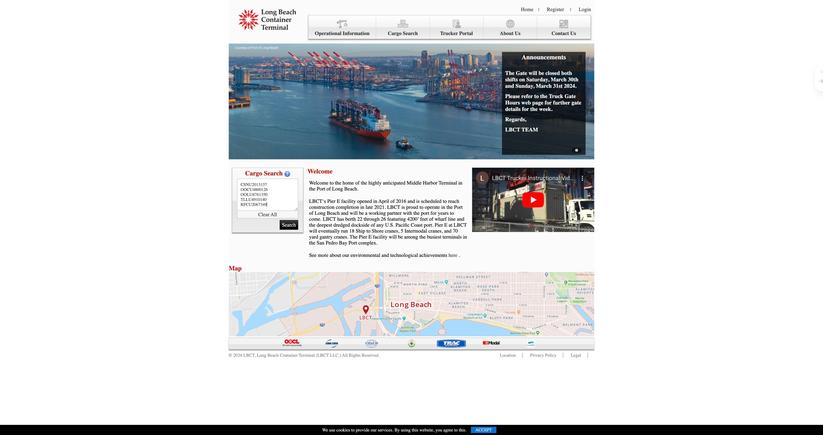 Task type: describe. For each thing, give the bounding box(es) containing it.
Enter container numbers and/ or booking numbers. text field
[[237, 179, 298, 211]]



Task type: locate. For each thing, give the bounding box(es) containing it.
None submit
[[280, 220, 298, 230]]

menu bar
[[308, 15, 592, 39]]



Task type: vqa. For each thing, say whether or not it's contained in the screenshot.
Enter container numbers and/ or booking numbers. text field
yes



